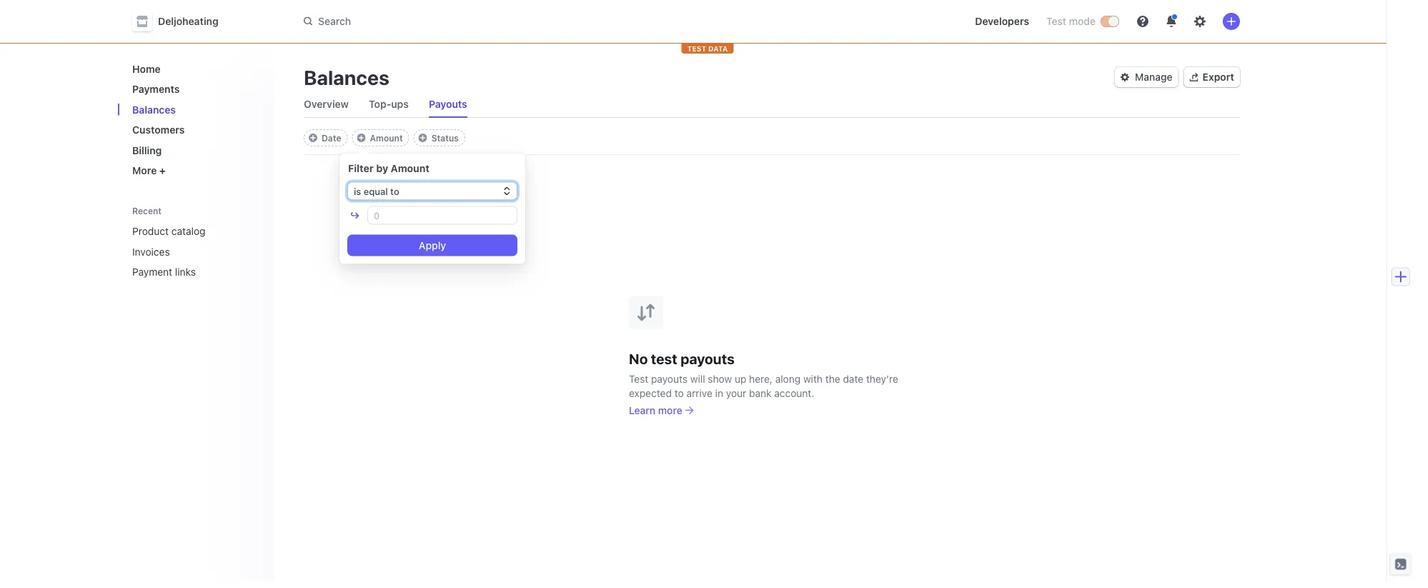 Task type: describe. For each thing, give the bounding box(es) containing it.
payments link
[[127, 78, 264, 101]]

test payouts will show up here, along with the date they're expected to arrive in your bank account.
[[629, 373, 899, 399]]

your
[[726, 388, 747, 399]]

will
[[691, 373, 706, 385]]

payment
[[132, 266, 172, 278]]

home
[[132, 63, 161, 75]]

tab list containing overview
[[298, 92, 1241, 118]]

data
[[709, 44, 728, 53]]

by
[[376, 162, 388, 174]]

payment links link
[[127, 261, 244, 284]]

catalog
[[172, 226, 206, 237]]

+
[[159, 165, 166, 177]]

filter by amount
[[348, 162, 430, 174]]

payouts inside test payouts will show up here, along with the date they're expected to arrive in your bank account.
[[651, 373, 688, 385]]

no
[[629, 351, 648, 368]]

along
[[776, 373, 801, 385]]

status
[[432, 133, 459, 143]]

developers
[[976, 15, 1030, 27]]

add status image
[[419, 134, 427, 142]]

invoices
[[132, 246, 170, 258]]

home link
[[127, 57, 264, 80]]

top-ups
[[369, 98, 409, 110]]

no test payouts
[[629, 351, 735, 368]]

billing
[[132, 144, 162, 156]]

top-ups link
[[363, 94, 415, 114]]

svg image
[[1121, 73, 1130, 82]]

product catalog link
[[127, 220, 244, 243]]

export
[[1203, 71, 1235, 83]]

test data
[[688, 44, 728, 53]]

filter
[[348, 162, 374, 174]]

mode
[[1070, 15, 1096, 27]]

here,
[[750, 373, 773, 385]]

overview link
[[298, 94, 355, 114]]

ups
[[391, 98, 409, 110]]

0 number field
[[368, 207, 517, 224]]

more
[[658, 405, 683, 417]]

1 horizontal spatial balances
[[304, 65, 390, 89]]

in
[[716, 388, 724, 399]]

more +
[[132, 165, 166, 177]]

developers link
[[970, 10, 1035, 33]]

with
[[804, 373, 823, 385]]

apply
[[419, 240, 446, 251]]

add date image
[[309, 134, 317, 142]]

manage
[[1136, 71, 1173, 83]]

recent
[[132, 206, 162, 216]]

top-
[[369, 98, 391, 110]]

they're
[[867, 373, 899, 385]]

Search search field
[[295, 8, 699, 35]]

bank
[[749, 388, 772, 399]]

learn more link
[[629, 404, 694, 418]]

test for test mode
[[1047, 15, 1067, 27]]

product
[[132, 226, 169, 237]]

core navigation links element
[[127, 57, 264, 182]]

balances inside core navigation links element
[[132, 104, 176, 115]]

customers
[[132, 124, 185, 136]]



Task type: locate. For each thing, give the bounding box(es) containing it.
balances link
[[127, 98, 264, 121]]

payouts link
[[423, 94, 473, 114]]

test left mode
[[1047, 15, 1067, 27]]

billing link
[[127, 139, 264, 162]]

test
[[1047, 15, 1067, 27], [629, 373, 649, 385]]

test
[[688, 44, 707, 53]]

balances up overview
[[304, 65, 390, 89]]

balances down payments
[[132, 104, 176, 115]]

account.
[[775, 388, 815, 399]]

1 horizontal spatial test
[[1047, 15, 1067, 27]]

overview
[[304, 98, 349, 110]]

0 vertical spatial amount
[[370, 133, 403, 143]]

0 vertical spatial payouts
[[681, 351, 735, 368]]

1 vertical spatial test
[[629, 373, 649, 385]]

settings image
[[1195, 16, 1206, 27]]

test for test payouts will show up here, along with the date they're expected to arrive in your bank account.
[[629, 373, 649, 385]]

amount
[[370, 133, 403, 143], [391, 162, 430, 174]]

help image
[[1138, 16, 1149, 27]]

more
[[132, 165, 157, 177]]

payouts
[[681, 351, 735, 368], [651, 373, 688, 385]]

test up the expected
[[629, 373, 649, 385]]

test
[[651, 351, 678, 368]]

links
[[175, 266, 196, 278]]

payouts up will
[[681, 351, 735, 368]]

toolbar
[[304, 129, 465, 147]]

add amount image
[[357, 134, 366, 142]]

1 vertical spatial amount
[[391, 162, 430, 174]]

payouts up to
[[651, 373, 688, 385]]

the
[[826, 373, 841, 385]]

tab list
[[298, 92, 1241, 118]]

deljoheating
[[158, 15, 219, 27]]

0 horizontal spatial balances
[[132, 104, 176, 115]]

date
[[843, 373, 864, 385]]

0 vertical spatial balances
[[304, 65, 390, 89]]

manage link
[[1116, 67, 1179, 87]]

payment links
[[132, 266, 196, 278]]

learn more
[[629, 405, 683, 417]]

test inside test payouts will show up here, along with the date they're expected to arrive in your bank account.
[[629, 373, 649, 385]]

customers link
[[127, 118, 264, 142]]

payments
[[132, 83, 180, 95]]

product catalog
[[132, 226, 206, 237]]

recent navigation links element
[[118, 200, 275, 284]]

1 vertical spatial balances
[[132, 104, 176, 115]]

payouts
[[429, 98, 467, 110]]

search
[[318, 15, 351, 27]]

arrive
[[687, 388, 713, 399]]

recent element
[[118, 220, 275, 284]]

show
[[708, 373, 732, 385]]

to
[[675, 388, 684, 399]]

test mode
[[1047, 15, 1096, 27]]

balances
[[304, 65, 390, 89], [132, 104, 176, 115]]

notifications image
[[1166, 16, 1178, 27]]

expected
[[629, 388, 672, 399]]

amount right by
[[391, 162, 430, 174]]

0 vertical spatial test
[[1047, 15, 1067, 27]]

learn
[[629, 405, 656, 417]]

apply button
[[348, 236, 517, 256]]

export button
[[1185, 67, 1241, 87]]

toolbar containing date
[[304, 129, 465, 147]]

Search text field
[[295, 8, 699, 35]]

deljoheating button
[[132, 11, 233, 31]]

date
[[322, 133, 341, 143]]

0 horizontal spatial test
[[629, 373, 649, 385]]

up
[[735, 373, 747, 385]]

invoices link
[[127, 240, 244, 264]]

amount right add amount image
[[370, 133, 403, 143]]

1 vertical spatial payouts
[[651, 373, 688, 385]]



Task type: vqa. For each thing, say whether or not it's contained in the screenshot.
Product catalog "link"
yes



